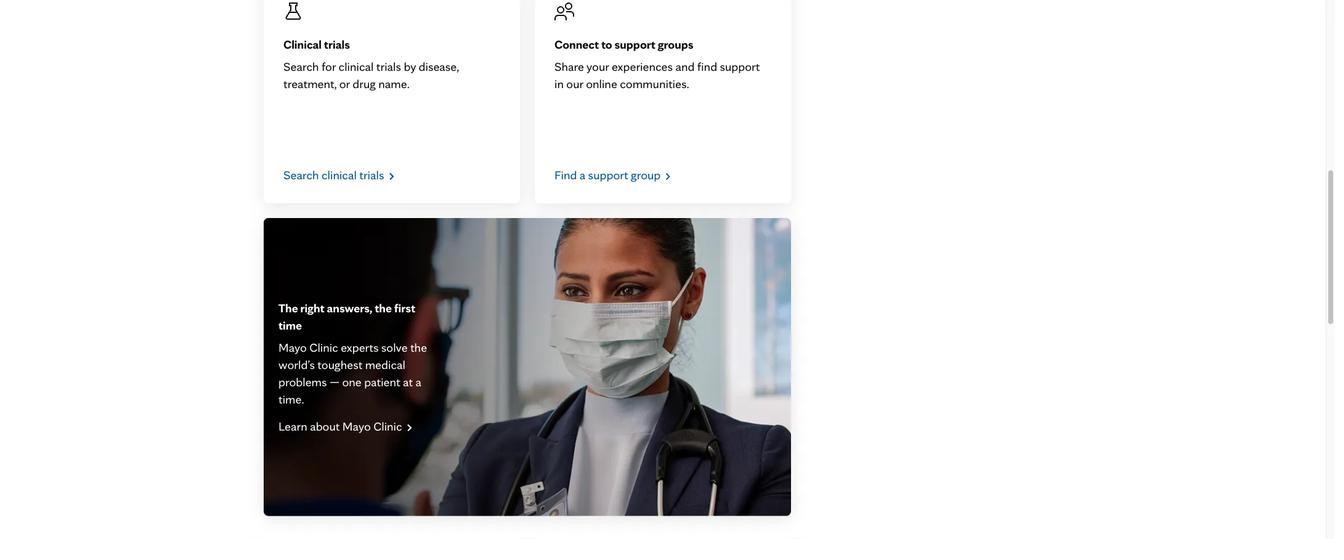 Task type: vqa. For each thing, say whether or not it's contained in the screenshot.
Care to the right
no



Task type: describe. For each thing, give the bounding box(es) containing it.
mayo inside the mayo clinic experts solve the world's toughest medical problems — one patient at a time.
[[279, 340, 307, 355]]

the
[[279, 301, 298, 315]]

one
[[342, 375, 362, 389]]

mayo clinic experts solve the world's toughest medical problems — one patient at a time.
[[279, 340, 427, 407]]

in
[[555, 76, 564, 91]]

0 vertical spatial trials
[[324, 37, 350, 52]]

learn
[[279, 419, 307, 434]]

problems
[[279, 375, 327, 389]]

the inside the right answers, the first time
[[375, 301, 392, 315]]

right
[[300, 301, 325, 315]]

the inside the mayo clinic experts solve the world's toughest medical problems — one patient at a time.
[[410, 340, 427, 355]]

toughest
[[318, 357, 363, 372]]

first
[[394, 301, 415, 315]]

support for find a support
[[588, 168, 628, 182]]

none text field containing find a support
[[555, 166, 673, 184]]

search for search clinical
[[283, 168, 319, 182]]

drug
[[353, 76, 376, 91]]

disease,
[[419, 59, 459, 74]]

1 horizontal spatial mayo
[[342, 419, 371, 434]]

or
[[339, 76, 350, 91]]

for
[[322, 59, 336, 74]]

search for search for clinical trials by disease, treatment, or drug name.
[[283, 59, 319, 74]]

and
[[676, 59, 695, 74]]

share
[[555, 59, 584, 74]]

group
[[631, 168, 661, 182]]

clinical trials
[[283, 37, 350, 52]]

find a support
[[555, 168, 628, 182]]

groups
[[658, 37, 694, 52]]

support for connect to support groups
[[615, 37, 656, 52]]

—
[[330, 375, 340, 389]]

treatment,
[[283, 76, 337, 91]]

trials inside search for clinical trials by disease, treatment, or drug name.
[[376, 59, 401, 74]]

a inside the mayo clinic experts solve the world's toughest medical problems — one patient at a time.
[[416, 375, 421, 389]]

find
[[555, 168, 577, 182]]

connect
[[555, 37, 599, 52]]

0 vertical spatial a
[[580, 168, 586, 182]]

time
[[279, 318, 302, 333]]



Task type: locate. For each thing, give the bounding box(es) containing it.
patient
[[364, 375, 400, 389]]

clinic inside the mayo clinic experts solve the world's toughest medical problems — one patient at a time.
[[310, 340, 338, 355]]

support up 'experiences'
[[615, 37, 656, 52]]

communities.
[[620, 76, 689, 91]]

to
[[601, 37, 612, 52]]

2 search from the top
[[283, 168, 319, 182]]

name.
[[379, 76, 410, 91]]

find
[[697, 59, 717, 74]]

trials right the search clinical
[[359, 168, 384, 182]]

trials
[[324, 37, 350, 52], [376, 59, 401, 74], [359, 168, 384, 182]]

the right solve
[[410, 340, 427, 355]]

clinic up toughest
[[310, 340, 338, 355]]

our
[[566, 76, 583, 91]]

0 vertical spatial support
[[615, 37, 656, 52]]

answers,
[[327, 301, 372, 315]]

0 vertical spatial clinical
[[339, 59, 374, 74]]

search for clinical trials by disease, treatment, or drug name.
[[283, 59, 459, 91]]

1 horizontal spatial the
[[410, 340, 427, 355]]

0 horizontal spatial a
[[416, 375, 421, 389]]

0 vertical spatial mayo
[[279, 340, 307, 355]]

clinic
[[310, 340, 338, 355], [373, 419, 402, 434]]

trials up name.
[[376, 59, 401, 74]]

mayo up world's at the left of the page
[[279, 340, 307, 355]]

a
[[580, 168, 586, 182], [416, 375, 421, 389]]

2 vertical spatial trials
[[359, 168, 384, 182]]

support
[[615, 37, 656, 52], [720, 59, 760, 74], [588, 168, 628, 182]]

the right answers, the first time
[[279, 301, 415, 333]]

clinical inside search for clinical trials by disease, treatment, or drug name.
[[339, 59, 374, 74]]

about
[[310, 419, 340, 434]]

a right at
[[416, 375, 421, 389]]

search clinical
[[283, 168, 357, 182]]

clinic down patient
[[373, 419, 402, 434]]

1 search from the top
[[283, 59, 319, 74]]

experiences
[[612, 59, 673, 74]]

a right find
[[580, 168, 586, 182]]

support left group
[[588, 168, 628, 182]]

search inside search for clinical trials by disease, treatment, or drug name.
[[283, 59, 319, 74]]

0 horizontal spatial mayo
[[279, 340, 307, 355]]

connect to support groups
[[555, 37, 694, 52]]

1 horizontal spatial clinic
[[373, 419, 402, 434]]

1 vertical spatial the
[[410, 340, 427, 355]]

by
[[404, 59, 416, 74]]

1 vertical spatial search
[[283, 168, 319, 182]]

online
[[586, 76, 617, 91]]

the
[[375, 301, 392, 315], [410, 340, 427, 355]]

mayo
[[279, 340, 307, 355], [342, 419, 371, 434]]

1 vertical spatial clinic
[[373, 419, 402, 434]]

the left "first"
[[375, 301, 392, 315]]

medical
[[365, 357, 405, 372]]

0 vertical spatial search
[[283, 59, 319, 74]]

1 vertical spatial a
[[416, 375, 421, 389]]

0 horizontal spatial the
[[375, 301, 392, 315]]

None text field
[[283, 166, 397, 184], [279, 418, 415, 435], [283, 166, 397, 184], [279, 418, 415, 435]]

learn about mayo
[[279, 419, 371, 434]]

1 vertical spatial support
[[720, 59, 760, 74]]

support inside share your experiences and find support in our online communities.
[[720, 59, 760, 74]]

1 vertical spatial clinical
[[322, 168, 357, 182]]

time.
[[279, 392, 304, 407]]

at
[[403, 375, 413, 389]]

1 horizontal spatial a
[[580, 168, 586, 182]]

solve
[[381, 340, 408, 355]]

world's
[[279, 357, 315, 372]]

support right find
[[720, 59, 760, 74]]

your
[[587, 59, 609, 74]]

mayo right about
[[342, 419, 371, 434]]

clinical
[[283, 37, 322, 52]]

0 vertical spatial clinic
[[310, 340, 338, 355]]

0 horizontal spatial clinic
[[310, 340, 338, 355]]

share your experiences and find support in our online communities.
[[555, 59, 760, 91]]

None text field
[[555, 166, 673, 184]]

2 vertical spatial support
[[588, 168, 628, 182]]

1 vertical spatial trials
[[376, 59, 401, 74]]

search
[[283, 59, 319, 74], [283, 168, 319, 182]]

experts
[[341, 340, 379, 355]]

1 vertical spatial mayo
[[342, 419, 371, 434]]

clinical
[[339, 59, 374, 74], [322, 168, 357, 182]]

trials up for
[[324, 37, 350, 52]]

0 vertical spatial the
[[375, 301, 392, 315]]



